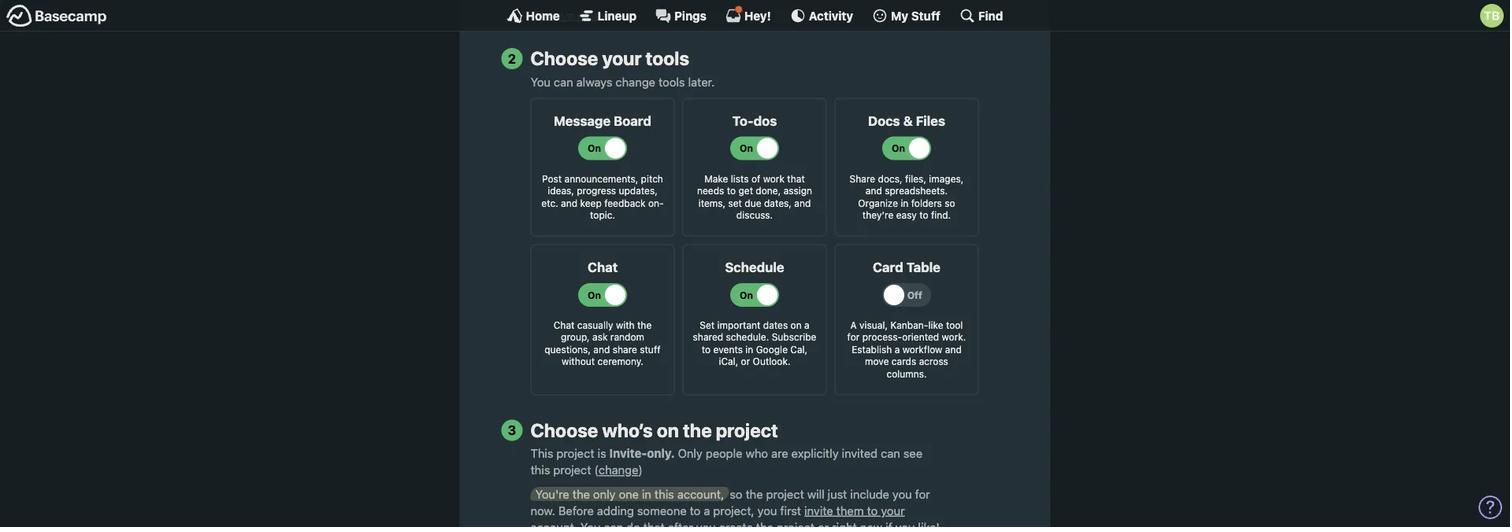 Task type: describe. For each thing, give the bounding box(es) containing it.
ceremony.
[[598, 357, 644, 368]]

spreadsheets.
[[885, 185, 948, 196]]

project inside so the project will just include you for now. before adding someone to a project, you first
[[766, 488, 804, 502]]

account,
[[677, 488, 724, 502]]

your inside invite them to your account
[[881, 504, 905, 518]]

0 vertical spatial change
[[616, 75, 656, 89]]

stuff
[[640, 344, 661, 355]]

so inside so the project will just include you for now. before adding someone to a project, you first
[[730, 488, 743, 502]]

a
[[851, 320, 857, 331]]

only
[[678, 447, 703, 461]]

cal,
[[791, 344, 808, 355]]

activity link
[[790, 8, 853, 24]]

project up who
[[716, 419, 778, 442]]

on-
[[648, 198, 664, 209]]

pings button
[[656, 8, 707, 24]]

assign
[[784, 185, 812, 196]]

keep
[[580, 198, 602, 209]]

or
[[741, 357, 750, 368]]

make
[[705, 173, 728, 184]]

this
[[531, 447, 553, 461]]

announcements,
[[565, 173, 638, 184]]

people
[[706, 447, 743, 461]]

move
[[865, 357, 889, 368]]

a inside so the project will just include you for now. before adding someone to a project, you first
[[704, 504, 710, 518]]

files
[[916, 113, 945, 128]]

only
[[593, 488, 616, 502]]

card
[[873, 260, 903, 275]]

will
[[807, 488, 825, 502]]

remove dates
[[531, 8, 607, 22]]

google
[[756, 344, 788, 355]]

establish
[[852, 344, 892, 355]]

to inside so the project will just include you for now. before adding someone to a project, you first
[[690, 504, 701, 518]]

who's
[[602, 419, 653, 442]]

on inside the set important dates on a shared schedule. subscribe to events in google cal, ical, or outlook.
[[791, 320, 802, 331]]

share
[[613, 344, 637, 355]]

main element
[[0, 0, 1510, 32]]

they're
[[863, 210, 894, 221]]

0 horizontal spatial on
[[657, 419, 679, 442]]

share docs, files, images, and spreadsheets. organize in folders so they're easy to find.
[[850, 173, 964, 221]]

now.
[[531, 504, 555, 518]]

schedule.
[[726, 332, 769, 343]]

include
[[850, 488, 889, 502]]

ideas,
[[548, 185, 574, 196]]

(
[[594, 464, 599, 478]]

pings
[[674, 9, 707, 22]]

are
[[771, 447, 788, 461]]

someone
[[637, 504, 687, 518]]

&
[[903, 113, 913, 128]]

the up the only
[[683, 419, 712, 442]]

2 choose date… field from the left
[[761, 0, 980, 2]]

schedule
[[725, 260, 784, 275]]

invite them to your account link
[[531, 504, 905, 528]]

oriented
[[902, 332, 939, 343]]

columns.
[[887, 369, 927, 380]]

a visual, kanban-like tool for process-oriented work. establish a workflow and move cards across columns.
[[847, 320, 966, 380]]

a inside a visual, kanban-like tool for process-oriented work. establish a workflow and move cards across columns.
[[895, 344, 900, 355]]

work.
[[942, 332, 966, 343]]

events
[[713, 344, 743, 355]]

you're the only one in this account,
[[535, 488, 724, 502]]

choose for choose your tools
[[531, 47, 598, 69]]

1 vertical spatial tools
[[659, 75, 685, 89]]

so inside share docs, files, images, and spreadsheets. organize in folders so they're easy to find.
[[945, 198, 955, 209]]

lists
[[731, 173, 749, 184]]

to-dos
[[733, 113, 777, 128]]

and inside share docs, files, images, and spreadsheets. organize in folders so they're easy to find.
[[866, 185, 882, 196]]

project inside only people who are explicitly invited can see this project (
[[553, 464, 591, 478]]

workflow
[[903, 344, 943, 355]]

1 choose date… field from the left
[[531, 0, 749, 2]]

and inside "make lists of work that needs to get done, assign items, set due dates, and discuss."
[[794, 198, 811, 209]]

lineup link
[[579, 8, 637, 24]]

one
[[619, 488, 639, 502]]

message
[[554, 113, 611, 128]]

for inside so the project will just include you for now. before adding someone to a project, you first
[[915, 488, 930, 502]]

etc.
[[542, 198, 558, 209]]

to inside "make lists of work that needs to get done, assign items, set due dates, and discuss."
[[727, 185, 736, 196]]

choose for choose who's on the project
[[531, 419, 598, 442]]

you're
[[535, 488, 569, 502]]

without
[[562, 357, 595, 368]]

just
[[828, 488, 847, 502]]

in inside share docs, files, images, and spreadsheets. organize in folders so they're easy to find.
[[901, 198, 909, 209]]

find
[[978, 9, 1003, 22]]

progress
[[577, 185, 616, 196]]

only people who are explicitly invited can see this project (
[[531, 447, 923, 478]]

lineup
[[598, 9, 637, 22]]

of
[[752, 173, 761, 184]]

the inside chat casually with the group, ask random questions, and share stuff without ceremony.
[[637, 320, 652, 331]]

switch accounts image
[[6, 4, 107, 28]]

this inside only people who are explicitly invited can see this project (
[[531, 464, 550, 478]]

easy
[[896, 210, 917, 221]]

only.
[[647, 447, 675, 461]]

outlook.
[[753, 357, 791, 368]]

the up before
[[573, 488, 590, 502]]

to inside invite them to your account
[[867, 504, 878, 518]]

folders
[[911, 198, 942, 209]]

tool
[[946, 320, 963, 331]]

needs
[[697, 185, 724, 196]]

invited
[[842, 447, 878, 461]]

explicitly
[[792, 447, 839, 461]]

home
[[526, 9, 560, 22]]

ical,
[[719, 357, 738, 368]]

updates,
[[619, 185, 658, 196]]

chat for chat
[[588, 260, 618, 275]]

project,
[[713, 504, 755, 518]]



Task type: vqa. For each thing, say whether or not it's contained in the screenshot.
topmost in
yes



Task type: locate. For each thing, give the bounding box(es) containing it.
the up project,
[[746, 488, 763, 502]]

0 vertical spatial this
[[531, 464, 550, 478]]

1 vertical spatial for
[[915, 488, 930, 502]]

message board
[[554, 113, 652, 128]]

you
[[531, 75, 551, 89]]

1 horizontal spatial choose date… field
[[761, 0, 980, 2]]

hey! button
[[726, 6, 771, 24]]

the right with
[[637, 320, 652, 331]]

so the project will just include you for now. before adding someone to a project, you first
[[531, 488, 930, 518]]

organize
[[858, 198, 898, 209]]

dates
[[577, 8, 607, 22], [763, 320, 788, 331]]

card table
[[873, 260, 941, 275]]

0 vertical spatial a
[[804, 320, 810, 331]]

so
[[945, 198, 955, 209], [730, 488, 743, 502]]

and inside a visual, kanban-like tool for process-oriented work. establish a workflow and move cards across columns.
[[945, 344, 962, 355]]

account
[[531, 521, 574, 528]]

1 horizontal spatial on
[[791, 320, 802, 331]]

0 horizontal spatial a
[[704, 504, 710, 518]]

0 vertical spatial dates
[[577, 8, 607, 22]]

0 vertical spatial so
[[945, 198, 955, 209]]

you
[[893, 488, 912, 502], [758, 504, 777, 518]]

0 horizontal spatial for
[[847, 332, 860, 343]]

1 vertical spatial on
[[657, 419, 679, 442]]

and down the ask
[[594, 344, 610, 355]]

set
[[728, 198, 742, 209]]

and
[[866, 185, 882, 196], [561, 198, 578, 209], [794, 198, 811, 209], [594, 344, 610, 355], [945, 344, 962, 355]]

due
[[745, 198, 762, 209]]

to down folders
[[920, 210, 929, 221]]

docs & files
[[868, 113, 945, 128]]

files,
[[905, 173, 927, 184]]

2 vertical spatial a
[[704, 504, 710, 518]]

1 horizontal spatial a
[[804, 320, 810, 331]]

first
[[780, 504, 801, 518]]

get
[[739, 185, 753, 196]]

questions,
[[545, 344, 591, 355]]

docs
[[868, 113, 900, 128]]

a inside the set important dates on a shared schedule. subscribe to events in google cal, ical, or outlook.
[[804, 320, 810, 331]]

them
[[836, 504, 864, 518]]

1 vertical spatial chat
[[554, 320, 575, 331]]

in down schedule. at bottom
[[746, 344, 753, 355]]

for down see
[[915, 488, 930, 502]]

chat inside chat casually with the group, ask random questions, and share stuff without ceremony.
[[554, 320, 575, 331]]

adding
[[597, 504, 634, 518]]

you left first on the right bottom of the page
[[758, 504, 777, 518]]

can inside only people who are explicitly invited can see this project (
[[881, 447, 900, 461]]

1 vertical spatial you
[[758, 504, 777, 518]]

1 horizontal spatial for
[[915, 488, 930, 502]]

0 vertical spatial on
[[791, 320, 802, 331]]

casually
[[577, 320, 613, 331]]

1 vertical spatial can
[[881, 447, 900, 461]]

1 horizontal spatial dates
[[763, 320, 788, 331]]

docs,
[[878, 173, 903, 184]]

remove dates link
[[531, 8, 607, 22]]

my
[[891, 9, 909, 22]]

your
[[602, 47, 642, 69], [881, 504, 905, 518]]

0 horizontal spatial choose date… field
[[531, 0, 749, 2]]

items,
[[699, 198, 726, 209]]

0 vertical spatial tools
[[646, 47, 689, 69]]

2 horizontal spatial in
[[901, 198, 909, 209]]

0 horizontal spatial chat
[[554, 320, 575, 331]]

you right include
[[893, 488, 912, 502]]

0 horizontal spatial this
[[531, 464, 550, 478]]

1 vertical spatial a
[[895, 344, 900, 355]]

1 vertical spatial in
[[746, 344, 753, 355]]

so up find.
[[945, 198, 955, 209]]

and down 'ideas,'
[[561, 198, 578, 209]]

chat casually with the group, ask random questions, and share stuff without ceremony.
[[545, 320, 661, 368]]

so up project,
[[730, 488, 743, 502]]

pitch
[[641, 173, 663, 184]]

this up someone
[[655, 488, 674, 502]]

hey!
[[744, 9, 771, 22]]

0 vertical spatial chat
[[588, 260, 618, 275]]

Choose date… field
[[531, 0, 749, 2], [761, 0, 980, 2]]

ask
[[592, 332, 608, 343]]

1 horizontal spatial so
[[945, 198, 955, 209]]

and inside post announcements, pitch ideas, progress updates, etc. and keep feedback on- topic.
[[561, 198, 578, 209]]

visual,
[[860, 320, 888, 331]]

to down shared on the bottom left of the page
[[702, 344, 711, 355]]

my stuff button
[[872, 8, 941, 24]]

you can always change tools later.
[[531, 75, 715, 89]]

change down invite-
[[599, 464, 638, 478]]

1 vertical spatial dates
[[763, 320, 788, 331]]

0 horizontal spatial can
[[554, 75, 573, 89]]

is
[[598, 447, 606, 461]]

to down 'account,'
[[690, 504, 701, 518]]

on
[[791, 320, 802, 331], [657, 419, 679, 442]]

done,
[[756, 185, 781, 196]]

project left (
[[553, 464, 591, 478]]

and inside chat casually with the group, ask random questions, and share stuff without ceremony.
[[594, 344, 610, 355]]

in inside the set important dates on a shared schedule. subscribe to events in google cal, ical, or outlook.
[[746, 344, 753, 355]]

remove
[[531, 8, 574, 22]]

a up the subscribe
[[804, 320, 810, 331]]

0 horizontal spatial you
[[758, 504, 777, 518]]

)
[[638, 464, 643, 478]]

important
[[717, 320, 761, 331]]

0 horizontal spatial so
[[730, 488, 743, 502]]

find button
[[960, 8, 1003, 24]]

can right you
[[554, 75, 573, 89]]

invite-
[[610, 447, 647, 461]]

and down the assign
[[794, 198, 811, 209]]

for inside a visual, kanban-like tool for process-oriented work. establish a workflow and move cards across columns.
[[847, 332, 860, 343]]

with
[[616, 320, 635, 331]]

1 vertical spatial so
[[730, 488, 743, 502]]

1 horizontal spatial can
[[881, 447, 900, 461]]

dates up the subscribe
[[763, 320, 788, 331]]

home link
[[507, 8, 560, 24]]

0 vertical spatial choose
[[531, 47, 598, 69]]

dates inside the set important dates on a shared schedule. subscribe to events in google cal, ical, or outlook.
[[763, 320, 788, 331]]

1 vertical spatial choose
[[531, 419, 598, 442]]

1 choose from the top
[[531, 47, 598, 69]]

2
[[508, 51, 516, 66]]

change
[[616, 75, 656, 89], [599, 464, 638, 478]]

and down "work."
[[945, 344, 962, 355]]

0 vertical spatial in
[[901, 198, 909, 209]]

to-
[[733, 113, 754, 128]]

your up you can always change tools later.
[[602, 47, 642, 69]]

0 vertical spatial you
[[893, 488, 912, 502]]

make lists of work that needs to get done, assign items, set due dates, and discuss.
[[697, 173, 812, 221]]

project left is
[[557, 447, 594, 461]]

tools up the later.
[[646, 47, 689, 69]]

project
[[716, 419, 778, 442], [557, 447, 594, 461], [553, 464, 591, 478], [766, 488, 804, 502]]

for down a
[[847, 332, 860, 343]]

2 choose from the top
[[531, 419, 598, 442]]

0 vertical spatial can
[[554, 75, 573, 89]]

choose date… field up lineup at left
[[531, 0, 749, 2]]

tools
[[646, 47, 689, 69], [659, 75, 685, 89]]

the inside so the project will just include you for now. before adding someone to a project, you first
[[746, 488, 763, 502]]

change )
[[599, 464, 643, 478]]

chat for chat casually with the group, ask random questions, and share stuff without ceremony.
[[554, 320, 575, 331]]

change down choose your tools
[[616, 75, 656, 89]]

0 horizontal spatial your
[[602, 47, 642, 69]]

group,
[[561, 332, 590, 343]]

stuff
[[911, 9, 941, 22]]

work
[[763, 173, 785, 184]]

0 horizontal spatial dates
[[577, 8, 607, 22]]

see
[[904, 447, 923, 461]]

1 horizontal spatial this
[[655, 488, 674, 502]]

1 vertical spatial this
[[655, 488, 674, 502]]

project up first on the right bottom of the page
[[766, 488, 804, 502]]

choose up 'this'
[[531, 419, 598, 442]]

tim burton image
[[1480, 4, 1504, 28]]

to inside the set important dates on a shared schedule. subscribe to events in google cal, ical, or outlook.
[[702, 344, 711, 355]]

in right one
[[642, 488, 652, 502]]

a down 'account,'
[[704, 504, 710, 518]]

and up the organize
[[866, 185, 882, 196]]

subscribe
[[772, 332, 817, 343]]

chat up the group,
[[554, 320, 575, 331]]

dates right remove
[[577, 8, 607, 22]]

0 vertical spatial your
[[602, 47, 642, 69]]

this project is invite-only.
[[531, 447, 675, 461]]

1 horizontal spatial chat
[[588, 260, 618, 275]]

a up cards
[[895, 344, 900, 355]]

dos
[[754, 113, 777, 128]]

0 horizontal spatial in
[[642, 488, 652, 502]]

choose who's on the project
[[531, 419, 778, 442]]

choose date… field up the my
[[761, 0, 980, 2]]

images,
[[929, 173, 964, 184]]

2 horizontal spatial a
[[895, 344, 900, 355]]

1 vertical spatial your
[[881, 504, 905, 518]]

dates,
[[764, 198, 792, 209]]

on up the subscribe
[[791, 320, 802, 331]]

post announcements, pitch ideas, progress updates, etc. and keep feedback on- topic.
[[542, 173, 664, 221]]

this down 'this'
[[531, 464, 550, 478]]

table
[[907, 260, 941, 275]]

your down include
[[881, 504, 905, 518]]

1 horizontal spatial in
[[746, 344, 753, 355]]

0 vertical spatial for
[[847, 332, 860, 343]]

in up easy
[[901, 198, 909, 209]]

find.
[[931, 210, 951, 221]]

1 horizontal spatial you
[[893, 488, 912, 502]]

on up only.
[[657, 419, 679, 442]]

activity
[[809, 9, 853, 22]]

1 vertical spatial change
[[599, 464, 638, 478]]

2 vertical spatial in
[[642, 488, 652, 502]]

to down include
[[867, 504, 878, 518]]

set important dates on a shared schedule. subscribe to events in google cal, ical, or outlook.
[[693, 320, 817, 368]]

always
[[576, 75, 613, 89]]

this
[[531, 464, 550, 478], [655, 488, 674, 502]]

can left see
[[881, 447, 900, 461]]

a
[[804, 320, 810, 331], [895, 344, 900, 355], [704, 504, 710, 518]]

chat down topic.
[[588, 260, 618, 275]]

1 horizontal spatial your
[[881, 504, 905, 518]]

choose up you
[[531, 47, 598, 69]]

shared
[[693, 332, 723, 343]]

to up set
[[727, 185, 736, 196]]

to inside share docs, files, images, and spreadsheets. organize in folders so they're easy to find.
[[920, 210, 929, 221]]

tools left the later.
[[659, 75, 685, 89]]

feedback
[[604, 198, 646, 209]]



